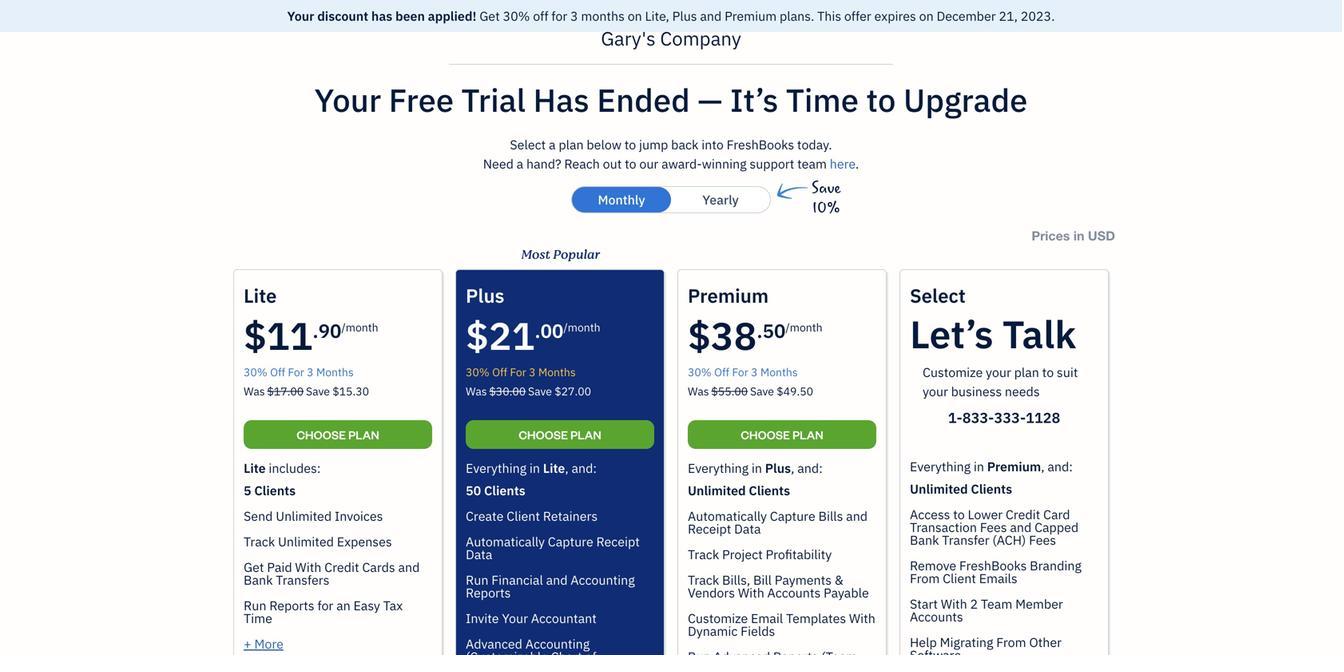Task type: describe. For each thing, give the bounding box(es) containing it.
clients inside lite includes: 5 clients
[[254, 482, 296, 499]]

and inside 'get paid with credit cards and bank transfers'
[[398, 559, 420, 576]]

easy
[[354, 597, 380, 614]]

with inside "track bills, bill payments & vendors with accounts payable"
[[738, 585, 765, 601]]

and up company
[[700, 8, 722, 24]]

popular
[[553, 245, 600, 264]]

main element
[[0, 0, 176, 655]]

winning
[[702, 155, 747, 172]]

transfer
[[943, 532, 990, 549]]

everything in lite , and: 50 clients
[[466, 460, 597, 499]]

back
[[671, 136, 699, 153]]

clients for everything in premium , and: unlimited clients
[[971, 481, 1013, 498]]

need
[[483, 155, 514, 172]]

credit for and
[[1006, 506, 1041, 523]]

clients for everything in plus , and: unlimited clients
[[749, 482, 791, 499]]

plus
[[466, 283, 505, 308]]

1-833-333-1128
[[949, 408, 1061, 427]]

today.
[[798, 136, 833, 153]]

$49.50
[[777, 384, 814, 399]]

receipt inside automatically capture receipt data
[[597, 533, 640, 550]]

plus inside the everything in plus , and: unlimited clients
[[765, 460, 791, 477]]

automatically for automatically capture bills and receipt data
[[688, 508, 767, 525]]

/month for 50
[[786, 320, 823, 335]]

create for create new …
[[1005, 68, 1060, 90]]

award-
[[662, 155, 702, 172]]

3 for plus
[[529, 365, 536, 380]]

00
[[541, 319, 564, 343]]

customize your plan to suit your business needs
[[923, 364, 1079, 400]]

profitability
[[766, 546, 832, 563]]

30% off for 3 months was $30.00 save $27.00
[[466, 365, 591, 399]]

$55.00
[[712, 384, 748, 399]]

let's talk
[[910, 309, 1077, 359]]

create client retainers
[[466, 508, 598, 525]]

1 horizontal spatial get
[[480, 8, 500, 24]]

and: for 50
[[798, 460, 823, 477]]

accountant
[[531, 610, 597, 627]]

start with 2 team member accounts
[[910, 596, 1064, 625]]

+ more link
[[244, 636, 284, 653]]

bank inside access to lower credit card transaction fees and capped bank transfer (ach) fees
[[910, 532, 940, 549]]

to inside access to lower credit card transaction fees and capped bank transfer (ach) fees
[[954, 506, 965, 523]]

bills,
[[723, 572, 751, 589]]

automatically for automatically capture receipt data
[[466, 533, 545, 550]]

choose plan for 50
[[741, 427, 824, 442]]

your for your free trial has ended — it's time to upgrade
[[315, 79, 381, 121]]

december
[[937, 8, 996, 24]]

branding
[[1030, 557, 1082, 574]]

most popular
[[521, 245, 600, 264]]

3 for lite
[[307, 365, 314, 380]]

save for 00
[[528, 384, 552, 399]]

clients for everything in lite , and: 50 clients
[[484, 482, 526, 499]]

here
[[830, 155, 856, 172]]

offer
[[845, 8, 872, 24]]

track inside "track bills, bill payments & vendors with accounts payable"
[[688, 572, 720, 589]]

cards
[[362, 559, 395, 576]]

save for 50
[[751, 384, 774, 399]]

0 horizontal spatial fees
[[980, 519, 1008, 536]]

plan for a
[[559, 136, 584, 153]]

30% left off
[[503, 8, 530, 24]]

prices in usd
[[1032, 228, 1116, 243]]

plan for your
[[1015, 364, 1040, 381]]

333-
[[995, 408, 1026, 427]]

payments
[[775, 572, 832, 589]]

most
[[521, 245, 550, 264]]

everything in premium , and: unlimited clients
[[910, 458, 1073, 498]]

0 horizontal spatial premium
[[725, 8, 777, 24]]

total profit
[[332, 324, 420, 347]]

plans.
[[780, 8, 815, 24]]

plan for 90
[[348, 427, 379, 442]]

advanced accounting (customizable chart o
[[466, 636, 610, 655]]

customize for fields
[[688, 610, 748, 627]]

invite
[[466, 610, 499, 627]]

remove
[[910, 557, 957, 574]]

tax
[[383, 597, 403, 614]]

everything for 50
[[688, 460, 749, 477]]

and inside access to lower credit card transaction fees and capped bank transfer (ach) fees
[[1011, 519, 1032, 536]]

company
[[660, 26, 742, 51]]

1 vertical spatial your
[[923, 383, 949, 400]]

everything in plus , and: unlimited clients
[[688, 460, 823, 499]]

freshbooks inside remove freshbooks branding from client emails
[[960, 557, 1027, 574]]

includes:
[[269, 460, 321, 477]]

needs
[[1005, 383, 1040, 400]]

for for 00
[[510, 365, 527, 380]]

and: inside everything in premium , and: unlimited clients
[[1048, 458, 1073, 475]]

choose plan button for 00
[[466, 420, 655, 449]]

create new …
[[1005, 68, 1113, 90]]

ended
[[597, 79, 690, 121]]

capture for bills
[[770, 508, 816, 525]]

reach
[[565, 155, 600, 172]]

data inside automatically capture receipt data
[[466, 546, 493, 563]]

run reports for an easy tax time
[[244, 597, 403, 627]]

in for plus
[[752, 460, 762, 477]]

owner
[[13, 32, 45, 45]]

. for 50
[[757, 319, 763, 343]]

more
[[254, 636, 284, 653]]

run for run reports for an easy tax time
[[244, 597, 266, 614]]

lower
[[968, 506, 1003, 523]]

accounts inside "track bills, bill payments & vendors with accounts payable"
[[768, 585, 821, 601]]

choose plan for 90
[[297, 427, 379, 442]]

months
[[581, 8, 625, 24]]

this
[[818, 8, 842, 24]]

1 horizontal spatial your
[[986, 364, 1012, 381]]

with inside the customize email templates with dynamic fields
[[850, 610, 876, 627]]

yearly button
[[671, 187, 770, 213]]

833-
[[963, 408, 995, 427]]

start
[[910, 596, 938, 613]]

3 left months
[[571, 8, 578, 24]]

select for select a plan below to jump back into freshbooks today. need a hand? reach out to our award-winning support team here .
[[510, 136, 546, 153]]

$15.30
[[333, 384, 369, 399]]

. for 90
[[313, 319, 319, 343]]

discount
[[317, 8, 369, 24]]

time inside run reports for an easy tax time
[[244, 610, 272, 627]]

run financial and accounting reports
[[466, 572, 635, 601]]

yearly
[[703, 191, 739, 208]]

fields
[[741, 623, 776, 640]]

has
[[372, 8, 393, 24]]

client inside remove freshbooks branding from client emails
[[943, 570, 977, 587]]

1128
[[1026, 408, 1061, 427]]

/month for 00
[[564, 320, 601, 335]]

2 vertical spatial your
[[502, 610, 528, 627]]

everything inside everything in premium , and: unlimited clients
[[910, 458, 971, 475]]

for for 50
[[732, 365, 749, 380]]

chart
[[551, 649, 583, 655]]

. for 00
[[535, 319, 541, 343]]

30% for lite
[[244, 365, 268, 380]]

from inside the help migrating from other software
[[997, 634, 1027, 651]]

access to lower credit card transaction fees and capped bank transfer (ach) fees
[[910, 506, 1079, 549]]

for for 90
[[288, 365, 304, 380]]

1 horizontal spatial a
[[549, 136, 556, 153]]

payable
[[824, 585, 869, 601]]

1 horizontal spatial fees
[[1030, 532, 1057, 549]]

30% for plus
[[466, 365, 490, 380]]

track for 90
[[244, 533, 275, 550]]

project
[[723, 546, 763, 563]]

transaction
[[910, 519, 977, 536]]

templates
[[786, 610, 847, 627]]

choose for 90
[[297, 427, 346, 442]]

3 for premium
[[751, 365, 758, 380]]

with inside start with 2 team member accounts
[[941, 596, 968, 613]]

0 horizontal spatial plus
[[673, 8, 697, 24]]

data inside automatically capture bills and receipt data
[[735, 521, 761, 537]]

track for 50
[[688, 546, 720, 563]]

jump
[[639, 136, 668, 153]]

monthly
[[598, 191, 645, 208]]

retainers
[[543, 508, 598, 525]]

0 vertical spatial client
[[507, 508, 540, 525]]

$17.00
[[267, 384, 304, 399]]

30% off for 3 months was $55.00 save $49.50
[[688, 365, 814, 399]]



Task type: locate. For each thing, give the bounding box(es) containing it.
0 vertical spatial time
[[786, 79, 859, 121]]

. 50 /month
[[757, 319, 823, 343]]

1 horizontal spatial ,
[[791, 460, 795, 477]]

2 for from the left
[[510, 365, 527, 380]]

30% up $55.00
[[688, 365, 712, 380]]

was inside 30% off for 3 months was $55.00 save $49.50
[[688, 384, 709, 399]]

and inside run financial and accounting reports
[[546, 572, 568, 589]]

months for 90
[[316, 365, 354, 380]]

for up $55.00
[[732, 365, 749, 380]]

save for 90
[[306, 384, 330, 399]]

0 vertical spatial your
[[986, 364, 1012, 381]]

get
[[480, 8, 500, 24], [244, 559, 264, 576]]

for
[[552, 8, 568, 24], [318, 597, 334, 614]]

choose plan down $15.30
[[297, 427, 379, 442]]

accounts up help
[[910, 609, 964, 625]]

0 vertical spatial your
[[287, 8, 314, 24]]

0 horizontal spatial 50
[[466, 482, 481, 499]]

. left 'total'
[[313, 319, 319, 343]]

2 choose from the left
[[519, 427, 568, 442]]

1 vertical spatial plus
[[765, 460, 791, 477]]

0 vertical spatial automatically
[[688, 508, 767, 525]]

3 /month from the left
[[786, 320, 823, 335]]

0 horizontal spatial plan
[[348, 427, 379, 442]]

1 horizontal spatial and:
[[798, 460, 823, 477]]

in up lower
[[974, 458, 985, 475]]

1 vertical spatial automatically
[[466, 533, 545, 550]]

customize up business
[[923, 364, 983, 381]]

team
[[981, 596, 1013, 613]]

receipt inside automatically capture bills and receipt data
[[688, 521, 732, 537]]

plan up reach
[[559, 136, 584, 153]]

plan down $15.30
[[348, 427, 379, 442]]

1 horizontal spatial bank
[[910, 532, 940, 549]]

in inside the everything in plus , and: unlimited clients
[[752, 460, 762, 477]]

1 choose plan button from the left
[[244, 420, 432, 449]]

1 horizontal spatial accounts
[[910, 609, 964, 625]]

create inside button
[[1005, 68, 1060, 90]]

for inside 30% off for 3 months was $17.00 save $15.30
[[288, 365, 304, 380]]

track down send
[[244, 533, 275, 550]]

0 vertical spatial for
[[552, 8, 568, 24]]

1 horizontal spatial customize
[[923, 364, 983, 381]]

on right expires
[[920, 8, 934, 24]]

1 horizontal spatial capture
[[770, 508, 816, 525]]

everything inside everything in lite , and: 50 clients
[[466, 460, 527, 477]]

everything for 00
[[466, 460, 527, 477]]

new
[[1063, 68, 1098, 90]]

, down 1128
[[1042, 458, 1045, 475]]

/month inside . 90 /month
[[342, 320, 379, 335]]

10%
[[813, 199, 841, 217]]

track left bills,
[[688, 572, 720, 589]]

monthly button
[[572, 187, 671, 213]]

0 horizontal spatial select
[[510, 136, 546, 153]]

1 horizontal spatial run
[[466, 572, 489, 589]]

3 off from the left
[[715, 365, 730, 380]]

1 vertical spatial plan
[[1015, 364, 1040, 381]]

1 was from the left
[[244, 384, 265, 399]]

1 horizontal spatial time
[[786, 79, 859, 121]]

off for 00
[[492, 365, 508, 380]]

2 was from the left
[[466, 384, 487, 399]]

/month inside . 50 /month
[[786, 320, 823, 335]]

1 vertical spatial client
[[943, 570, 977, 587]]

automatically up project
[[688, 508, 767, 525]]

migrating
[[940, 634, 994, 651]]

0 horizontal spatial your
[[923, 383, 949, 400]]

off up $30.00
[[492, 365, 508, 380]]

and: inside everything in lite , and: 50 clients
[[572, 460, 597, 477]]

0 horizontal spatial months
[[316, 365, 354, 380]]

paid
[[267, 559, 292, 576]]

capped
[[1035, 519, 1079, 536]]

save inside 30% off for 3 months was $30.00 save $27.00
[[528, 384, 552, 399]]

transfers
[[276, 572, 330, 589]]

off up $17.00
[[270, 365, 285, 380]]

2 horizontal spatial choose
[[741, 427, 791, 442]]

0 horizontal spatial credit
[[325, 559, 359, 576]]

save right $55.00
[[751, 384, 774, 399]]

3 months from the left
[[761, 365, 798, 380]]

a up the hand?
[[549, 136, 556, 153]]

2 horizontal spatial plan
[[793, 427, 824, 442]]

in for usd
[[1074, 228, 1085, 243]]

fees
[[980, 519, 1008, 536], [1030, 532, 1057, 549]]

and: inside the everything in plus , and: unlimited clients
[[798, 460, 823, 477]]

premium left the plans.
[[725, 8, 777, 24]]

0 horizontal spatial customize
[[688, 610, 748, 627]]

run up 'invite'
[[466, 572, 489, 589]]

choose plan button for 90
[[244, 420, 432, 449]]

dashboard
[[332, 60, 479, 98]]

select for select
[[910, 283, 966, 308]]

months
[[316, 365, 354, 380], [539, 365, 576, 380], [761, 365, 798, 380]]

choose for 00
[[519, 427, 568, 442]]

0 vertical spatial plus
[[673, 8, 697, 24]]

3 plan from the left
[[793, 427, 824, 442]]

customize
[[923, 364, 983, 381], [688, 610, 748, 627]]

2 horizontal spatial was
[[688, 384, 709, 399]]

choose for 50
[[741, 427, 791, 442]]

0 horizontal spatial choose plan
[[297, 427, 379, 442]]

1-
[[949, 408, 963, 427]]

plus up gary's company on the top
[[673, 8, 697, 24]]

off
[[270, 365, 285, 380], [492, 365, 508, 380], [715, 365, 730, 380]]

1 horizontal spatial on
[[920, 8, 934, 24]]

0 vertical spatial create
[[1005, 68, 1060, 90]]

3 down . 00 /month
[[529, 365, 536, 380]]

and inside automatically capture bills and receipt data
[[847, 508, 868, 525]]

unlimited down send unlimited invoices
[[278, 533, 334, 550]]

, inside everything in lite , and: 50 clients
[[565, 460, 569, 477]]

member
[[1016, 596, 1064, 613]]

your
[[986, 364, 1012, 381], [923, 383, 949, 400]]

off for 90
[[270, 365, 285, 380]]

was for 50
[[688, 384, 709, 399]]

plan down $49.50
[[793, 427, 824, 442]]

+ more
[[244, 636, 284, 653]]

0 horizontal spatial choose
[[297, 427, 346, 442]]

plan up needs
[[1015, 364, 1040, 381]]

1 choose plan from the left
[[297, 427, 379, 442]]

select inside select a plan below to jump back into freshbooks today. need a hand? reach out to our award-winning support team here .
[[510, 136, 546, 153]]

3 inside 30% off for 3 months was $55.00 save $49.50
[[751, 365, 758, 380]]

credit inside access to lower credit card transaction fees and capped bank transfer (ach) fees
[[1006, 506, 1041, 523]]

usd
[[1088, 228, 1116, 243]]

1 horizontal spatial /month
[[564, 320, 601, 335]]

with up email
[[738, 585, 765, 601]]

with left "2" at bottom
[[941, 596, 968, 613]]

create new … button
[[991, 60, 1180, 98]]

for left an
[[318, 597, 334, 614]]

2 horizontal spatial /month
[[786, 320, 823, 335]]

your right 'invite'
[[502, 610, 528, 627]]

. up 30% off for 3 months was $30.00 save $27.00
[[535, 319, 541, 343]]

0 horizontal spatial bank
[[244, 572, 273, 589]]

data
[[735, 521, 761, 537], [466, 546, 493, 563]]

from up start
[[910, 570, 940, 587]]

clients inside everything in lite , and: 50 clients
[[484, 482, 526, 499]]

0 horizontal spatial for
[[318, 597, 334, 614]]

1 lite from the left
[[244, 460, 266, 477]]

track project profitability
[[688, 546, 832, 563]]

2 horizontal spatial everything
[[910, 458, 971, 475]]

choose up the everything in plus , and: unlimited clients
[[741, 427, 791, 442]]

our
[[640, 155, 659, 172]]

applied!
[[428, 8, 477, 24]]

freshbooks inside select a plan below to jump back into freshbooks today. need a hand? reach out to our award-winning support team here .
[[727, 136, 795, 153]]

1 horizontal spatial receipt
[[688, 521, 732, 537]]

. 00 /month
[[535, 319, 601, 343]]

lite
[[244, 283, 277, 308]]

30% for premium
[[688, 365, 712, 380]]

bill
[[754, 572, 772, 589]]

0 horizontal spatial automatically
[[466, 533, 545, 550]]

3 choose plan button from the left
[[688, 420, 877, 449]]

from inside remove freshbooks branding from client emails
[[910, 570, 940, 587]]

2 horizontal spatial choose plan
[[741, 427, 824, 442]]

unlimited up track unlimited expenses
[[276, 508, 332, 525]]

free
[[389, 79, 454, 121]]

0 horizontal spatial on
[[628, 8, 642, 24]]

invite your accountant
[[466, 610, 597, 627]]

unlimited inside everything in premium , and: unlimited clients
[[910, 481, 968, 498]]

track unlimited expenses
[[244, 533, 392, 550]]

months for 50
[[761, 365, 798, 380]]

1 horizontal spatial lite
[[543, 460, 565, 477]]

in for premium
[[974, 458, 985, 475]]

choose plan button
[[244, 420, 432, 449], [466, 420, 655, 449], [688, 420, 877, 449]]

choose plan down $49.50
[[741, 427, 824, 442]]

save right $30.00
[[528, 384, 552, 399]]

accounting down accountant
[[526, 636, 590, 653]]

off inside 30% off for 3 months was $17.00 save $15.30
[[270, 365, 285, 380]]

lite up retainers
[[543, 460, 565, 477]]

premium
[[688, 283, 769, 308]]

1 vertical spatial capture
[[548, 533, 594, 550]]

credit inside 'get paid with credit cards and bank transfers'
[[325, 559, 359, 576]]

, up automatically capture bills and receipt data
[[791, 460, 795, 477]]

customize down vendors
[[688, 610, 748, 627]]

credit for transfers
[[325, 559, 359, 576]]

customize inside the customize email templates with dynamic fields
[[688, 610, 748, 627]]

automatically inside automatically capture bills and receipt data
[[688, 508, 767, 525]]

3 inside 30% off for 3 months was $30.00 save $27.00
[[529, 365, 536, 380]]

1 vertical spatial freshbooks
[[960, 557, 1027, 574]]

with inside 'get paid with credit cards and bank transfers'
[[295, 559, 322, 576]]

plan for 00
[[571, 427, 602, 442]]

months up $15.30
[[316, 365, 354, 380]]

1 vertical spatial for
[[318, 597, 334, 614]]

0 horizontal spatial client
[[507, 508, 540, 525]]

$30.00
[[489, 384, 526, 399]]

and right cards
[[398, 559, 420, 576]]

1 horizontal spatial freshbooks
[[960, 557, 1027, 574]]

off up $55.00
[[715, 365, 730, 380]]

1 off from the left
[[270, 365, 285, 380]]

plan inside customize your plan to suit your business needs
[[1015, 364, 1040, 381]]

fees up the branding
[[1030, 532, 1057, 549]]

, for 50
[[791, 460, 795, 477]]

receipt down retainers
[[597, 533, 640, 550]]

0 horizontal spatial /month
[[342, 320, 379, 335]]

+
[[244, 636, 251, 653]]

30% inside 30% off for 3 months was $17.00 save $15.30
[[244, 365, 268, 380]]

1 for from the left
[[288, 365, 304, 380]]

bank down access
[[910, 532, 940, 549]]

for inside run reports for an easy tax time
[[318, 597, 334, 614]]

unlimited up automatically capture bills and receipt data
[[688, 482, 746, 499]]

credit
[[1006, 506, 1041, 523], [325, 559, 359, 576]]

bank inside 'get paid with credit cards and bank transfers'
[[244, 572, 273, 589]]

save inside 30% off for 3 months was $17.00 save $15.30
[[306, 384, 330, 399]]

in for lite
[[530, 460, 540, 477]]

50 up 30% off for 3 months was $55.00 save $49.50
[[763, 319, 786, 343]]

with down track unlimited expenses
[[295, 559, 322, 576]]

clients inside the everything in plus , and: unlimited clients
[[749, 482, 791, 499]]

save inside 30% off for 3 months was $55.00 save $49.50
[[751, 384, 774, 399]]

freshbooks up support
[[727, 136, 795, 153]]

2 plan from the left
[[571, 427, 602, 442]]

automatically down create client retainers
[[466, 533, 545, 550]]

help migrating from other software
[[910, 634, 1062, 655]]

everything up access
[[910, 458, 971, 475]]

your discount has been applied! get 30% off for 3 months on lite, plus and premium plans. this offer expires on december 21, 2023.
[[287, 8, 1055, 24]]

1 vertical spatial from
[[997, 634, 1027, 651]]

advanced
[[466, 636, 523, 653]]

unlimited inside the everything in plus , and: unlimited clients
[[688, 482, 746, 499]]

was for 00
[[466, 384, 487, 399]]

was inside 30% off for 3 months was $30.00 save $27.00
[[466, 384, 487, 399]]

in inside everything in premium , and: unlimited clients
[[974, 458, 985, 475]]

1 horizontal spatial premium
[[988, 458, 1042, 475]]

track left project
[[688, 546, 720, 563]]

premium down 333- on the right of the page
[[988, 458, 1042, 475]]

reports up 'invite'
[[466, 585, 511, 601]]

card
[[1044, 506, 1071, 523]]

time up + more
[[244, 610, 272, 627]]

for right off
[[552, 8, 568, 24]]

3 choose plan from the left
[[741, 427, 824, 442]]

credit up (ach)
[[1006, 506, 1041, 523]]

1 horizontal spatial from
[[997, 634, 1027, 651]]

data up financial
[[466, 546, 493, 563]]

0 vertical spatial select
[[510, 136, 546, 153]]

2 off from the left
[[492, 365, 508, 380]]

get left paid
[[244, 559, 264, 576]]

2023.
[[1021, 8, 1055, 24]]

1 plan from the left
[[348, 427, 379, 442]]

0 horizontal spatial get
[[244, 559, 264, 576]]

lite inside lite includes: 5 clients
[[244, 460, 266, 477]]

create for create client retainers
[[466, 508, 504, 525]]

your for your discount has been applied! get 30% off for 3 months on lite, plus and premium plans. this offer expires on december 21, 2023.
[[287, 8, 314, 24]]

other
[[1030, 634, 1062, 651]]

lite includes: 5 clients
[[244, 460, 321, 499]]

customize for your
[[923, 364, 983, 381]]

3 choose from the left
[[741, 427, 791, 442]]

choose up includes:
[[297, 427, 346, 442]]

3 was from the left
[[688, 384, 709, 399]]

2 lite from the left
[[543, 460, 565, 477]]

and: for 00
[[572, 460, 597, 477]]

choose plan for 00
[[519, 427, 602, 442]]

choose plan down $27.00
[[519, 427, 602, 442]]

off for 50
[[715, 365, 730, 380]]

months inside 30% off for 3 months was $30.00 save $27.00
[[539, 365, 576, 380]]

customize email templates with dynamic fields
[[688, 610, 876, 640]]

months for 00
[[539, 365, 576, 380]]

automatically capture receipt data
[[466, 533, 640, 563]]

choose plan button down $27.00
[[466, 420, 655, 449]]

/month inside . 00 /month
[[564, 320, 601, 335]]

3 inside 30% off for 3 months was $17.00 save $15.30
[[307, 365, 314, 380]]

capture for receipt
[[548, 533, 594, 550]]

clients right 5
[[254, 482, 296, 499]]

, inside everything in premium , and: unlimited clients
[[1042, 458, 1045, 475]]

0 horizontal spatial accounts
[[768, 585, 821, 601]]

clients inside everything in premium , and: unlimited clients
[[971, 481, 1013, 498]]

choose plan button down $49.50
[[688, 420, 877, 449]]

save right $17.00
[[306, 384, 330, 399]]

0 vertical spatial capture
[[770, 508, 816, 525]]

2 on from the left
[[920, 8, 934, 24]]

in inside everything in lite , and: 50 clients
[[530, 460, 540, 477]]

credit down expenses
[[325, 559, 359, 576]]

plan inside select a plan below to jump back into freshbooks today. need a hand? reach out to our award-winning support team here .
[[559, 136, 584, 153]]

reports inside run reports for an easy tax time
[[269, 597, 315, 614]]

software
[[910, 647, 962, 655]]

—
[[698, 79, 723, 121]]

0 vertical spatial a
[[549, 136, 556, 153]]

2 horizontal spatial off
[[715, 365, 730, 380]]

0 horizontal spatial ,
[[565, 460, 569, 477]]

30%
[[503, 8, 530, 24], [244, 365, 268, 380], [466, 365, 490, 380], [688, 365, 712, 380]]

everything inside the everything in plus , and: unlimited clients
[[688, 460, 749, 477]]

premium inside everything in premium , and: unlimited clients
[[988, 458, 1042, 475]]

1 vertical spatial select
[[910, 283, 966, 308]]

0 vertical spatial get
[[480, 8, 500, 24]]

and down automatically capture receipt data in the left of the page
[[546, 572, 568, 589]]

capture down retainers
[[548, 533, 594, 550]]

your left discount
[[287, 8, 314, 24]]

months up $27.00
[[539, 365, 576, 380]]

email
[[751, 610, 783, 627]]

clients up automatically capture bills and receipt data
[[749, 482, 791, 499]]

2 horizontal spatial and:
[[1048, 458, 1073, 475]]

has
[[534, 79, 590, 121]]

off inside 30% off for 3 months was $55.00 save $49.50
[[715, 365, 730, 380]]

run for run financial and accounting reports
[[466, 572, 489, 589]]

0 vertical spatial customize
[[923, 364, 983, 381]]

plan down $27.00
[[571, 427, 602, 442]]

3 down . 50 /month
[[751, 365, 758, 380]]

(customizable
[[466, 649, 548, 655]]

30% inside 30% off for 3 months was $30.00 save $27.00
[[466, 365, 490, 380]]

, for 00
[[565, 460, 569, 477]]

bank
[[910, 532, 940, 549], [244, 572, 273, 589]]

0 vertical spatial freshbooks
[[727, 136, 795, 153]]

for inside 30% off for 3 months was $55.00 save $49.50
[[732, 365, 749, 380]]

30% inside 30% off for 3 months was $55.00 save $49.50
[[688, 365, 712, 380]]

help
[[910, 634, 937, 651]]

months inside 30% off for 3 months was $55.00 save $49.50
[[761, 365, 798, 380]]

1 vertical spatial 50
[[466, 482, 481, 499]]

. inside select a plan below to jump back into freshbooks today. need a hand? reach out to our award-winning support team here .
[[856, 155, 859, 172]]

your left "free" at the left of page
[[315, 79, 381, 121]]

2 horizontal spatial for
[[732, 365, 749, 380]]

from left 'other'
[[997, 634, 1027, 651]]

1 horizontal spatial choose plan
[[519, 427, 602, 442]]

1 on from the left
[[628, 8, 642, 24]]

was left $17.00
[[244, 384, 265, 399]]

expenses
[[337, 533, 392, 550]]

90
[[319, 319, 342, 343]]

1 horizontal spatial for
[[552, 8, 568, 24]]

access
[[910, 506, 951, 523]]

3 for from the left
[[732, 365, 749, 380]]

run inside run reports for an easy tax time
[[244, 597, 266, 614]]

select up let's
[[910, 283, 966, 308]]

1 vertical spatial get
[[244, 559, 264, 576]]

run inside run financial and accounting reports
[[466, 572, 489, 589]]

lite
[[244, 460, 266, 477], [543, 460, 565, 477]]

0 horizontal spatial for
[[288, 365, 304, 380]]

automatically inside automatically capture receipt data
[[466, 533, 545, 550]]

, inside the everything in plus , and: unlimited clients
[[791, 460, 795, 477]]

was for 90
[[244, 384, 265, 399]]

your free trial has ended — it's time to upgrade
[[315, 79, 1028, 121]]

lite inside everything in lite , and: 50 clients
[[543, 460, 565, 477]]

2 /month from the left
[[564, 320, 601, 335]]

2 months from the left
[[539, 365, 576, 380]]

0 horizontal spatial from
[[910, 570, 940, 587]]

capture inside automatically capture receipt data
[[548, 533, 594, 550]]

remove freshbooks branding from client emails
[[910, 557, 1082, 587]]

clients up create client retainers
[[484, 482, 526, 499]]

0 horizontal spatial create
[[466, 508, 504, 525]]

1 months from the left
[[316, 365, 354, 380]]

on
[[628, 8, 642, 24], [920, 8, 934, 24]]

0 horizontal spatial receipt
[[597, 533, 640, 550]]

. down premium
[[757, 319, 763, 343]]

reports down transfers
[[269, 597, 315, 614]]

your up business
[[986, 364, 1012, 381]]

talk
[[1003, 309, 1077, 359]]

create left "new"
[[1005, 68, 1060, 90]]

lite,
[[645, 8, 670, 24]]

2 choose plan button from the left
[[466, 420, 655, 449]]

0 vertical spatial plan
[[559, 136, 584, 153]]

to inside customize your plan to suit your business needs
[[1043, 364, 1054, 381]]

accounting inside the advanced accounting (customizable chart o
[[526, 636, 590, 653]]

2 horizontal spatial choose plan button
[[688, 420, 877, 449]]

2 choose plan from the left
[[519, 427, 602, 442]]

was left $55.00
[[688, 384, 709, 399]]

select up the hand?
[[510, 136, 546, 153]]

choose plan button down $15.30
[[244, 420, 432, 449]]

1 vertical spatial create
[[466, 508, 504, 525]]

on left lite,
[[628, 8, 642, 24]]

everything down $55.00
[[688, 460, 749, 477]]

client
[[507, 508, 540, 525], [943, 570, 977, 587]]

0 horizontal spatial choose plan button
[[244, 420, 432, 449]]

1 horizontal spatial 50
[[763, 319, 786, 343]]

been
[[396, 8, 425, 24]]

months up $49.50
[[761, 365, 798, 380]]

/month for 90
[[342, 320, 379, 335]]

capture inside automatically capture bills and receipt data
[[770, 508, 816, 525]]

plan
[[348, 427, 379, 442], [571, 427, 602, 442], [793, 427, 824, 442]]

from
[[910, 570, 940, 587], [997, 634, 1027, 651]]

0 horizontal spatial plan
[[559, 136, 584, 153]]

0 horizontal spatial was
[[244, 384, 265, 399]]

1 horizontal spatial select
[[910, 283, 966, 308]]

choose plan button for 50
[[688, 420, 877, 449]]

accounting inside run financial and accounting reports
[[571, 572, 635, 589]]

0 vertical spatial bank
[[910, 532, 940, 549]]

0 vertical spatial accounting
[[571, 572, 635, 589]]

business
[[952, 383, 1002, 400]]

get inside 'get paid with credit cards and bank transfers'
[[244, 559, 264, 576]]

a
[[549, 136, 556, 153], [517, 155, 524, 172]]

your up 1-
[[923, 383, 949, 400]]

select a plan below to jump back into freshbooks today. need a hand? reach out to our award-winning support team here .
[[483, 136, 859, 172]]

0 vertical spatial credit
[[1006, 506, 1041, 523]]

client up "2" at bottom
[[943, 570, 977, 587]]

1 horizontal spatial create
[[1005, 68, 1060, 90]]

1 vertical spatial accounting
[[526, 636, 590, 653]]

capture
[[770, 508, 816, 525], [548, 533, 594, 550]]

hand?
[[527, 155, 562, 172]]

50 inside everything in lite , and: 50 clients
[[466, 482, 481, 499]]

1 horizontal spatial for
[[510, 365, 527, 380]]

for inside 30% off for 3 months was $30.00 save $27.00
[[510, 365, 527, 380]]

1 vertical spatial accounts
[[910, 609, 964, 625]]

gary's company
[[601, 26, 742, 51]]

reports inside run financial and accounting reports
[[466, 585, 511, 601]]

and right bills
[[847, 508, 868, 525]]

0 vertical spatial run
[[466, 572, 489, 589]]

off inside 30% off for 3 months was $30.00 save $27.00
[[492, 365, 508, 380]]

1 vertical spatial a
[[517, 155, 524, 172]]

accounts inside start with 2 team member accounts
[[910, 609, 964, 625]]

, up retainers
[[565, 460, 569, 477]]

1 choose from the left
[[297, 427, 346, 442]]

vendors
[[688, 585, 735, 601]]

plus
[[673, 8, 697, 24], [765, 460, 791, 477]]

3 down . 90 /month
[[307, 365, 314, 380]]

freshbooks down (ach)
[[960, 557, 1027, 574]]

an
[[337, 597, 351, 614]]

1 horizontal spatial reports
[[466, 585, 511, 601]]

let's
[[910, 309, 994, 359]]

1 horizontal spatial credit
[[1006, 506, 1041, 523]]

save
[[812, 180, 841, 197], [306, 384, 330, 399], [528, 384, 552, 399], [751, 384, 774, 399]]

0 horizontal spatial time
[[244, 610, 272, 627]]

0 vertical spatial data
[[735, 521, 761, 537]]

1 /month from the left
[[342, 320, 379, 335]]

bank left transfers
[[244, 572, 273, 589]]

financial
[[492, 572, 543, 589]]

customize inside customize your plan to suit your business needs
[[923, 364, 983, 381]]

0 horizontal spatial off
[[270, 365, 285, 380]]

0 horizontal spatial everything
[[466, 460, 527, 477]]

months inside 30% off for 3 months was $17.00 save $15.30
[[316, 365, 354, 380]]

. right team
[[856, 155, 859, 172]]

in up automatically capture bills and receipt data
[[752, 460, 762, 477]]

plan for 50
[[793, 427, 824, 442]]

save up 10%
[[812, 180, 841, 197]]

was inside 30% off for 3 months was $17.00 save $15.30
[[244, 384, 265, 399]]

0 horizontal spatial freshbooks
[[727, 136, 795, 153]]

accounting up accountant
[[571, 572, 635, 589]]

everything up create client retainers
[[466, 460, 527, 477]]



Task type: vqa. For each thing, say whether or not it's contained in the screenshot.
With in the the customize email templates with dynamic fields
yes



